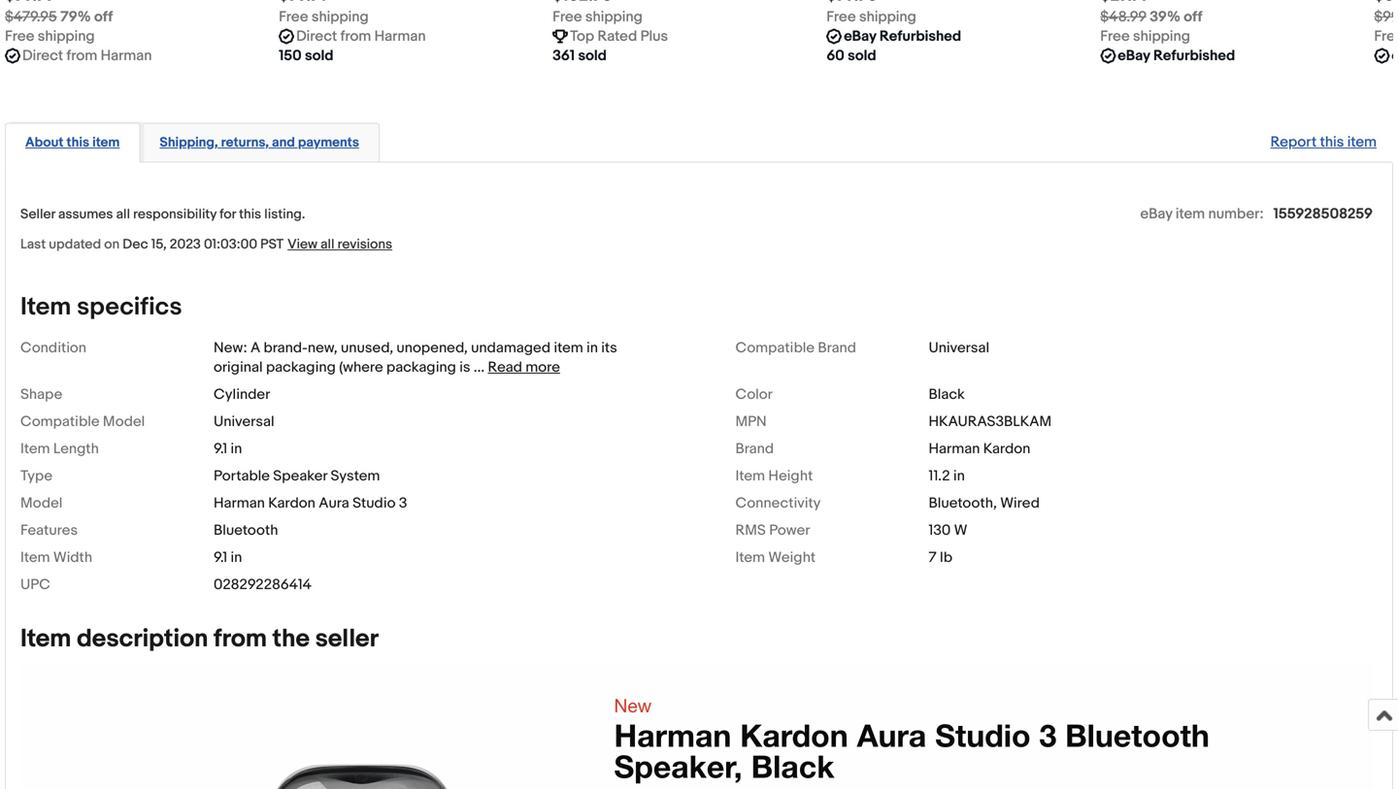 Task type: locate. For each thing, give the bounding box(es) containing it.
0 horizontal spatial off
[[94, 8, 113, 26]]

sold right 150
[[305, 47, 334, 65]]

item up "type"
[[20, 440, 50, 458]]

number:
[[1209, 205, 1264, 223]]

1 horizontal spatial ebay refurbished text field
[[1118, 46, 1236, 66]]

2 vertical spatial from
[[214, 624, 267, 655]]

9.1 down bluetooth
[[214, 549, 227, 567]]

0 vertical spatial kardon
[[984, 440, 1031, 458]]

universal up black
[[929, 339, 990, 357]]

2 sold from the left
[[578, 47, 607, 65]]

ebay refurbished down $48.99 39% off free shipping
[[1118, 47, 1236, 65]]

0 horizontal spatial direct from harman
[[22, 47, 152, 65]]

1 horizontal spatial free shipping
[[553, 8, 643, 26]]

packaging down unopened, at the top
[[387, 359, 456, 376]]

its
[[602, 339, 617, 357]]

item for item width
[[20, 549, 50, 567]]

compatible up color
[[736, 339, 815, 357]]

from down free shipping text box
[[341, 28, 371, 45]]

returns,
[[221, 135, 269, 151]]

universal
[[929, 339, 990, 357], [214, 413, 274, 431]]

compatible brand
[[736, 339, 857, 357]]

1 horizontal spatial brand
[[818, 339, 857, 357]]

1 horizontal spatial sold
[[578, 47, 607, 65]]

off right the 79%
[[94, 8, 113, 26]]

0 vertical spatial ebay
[[844, 28, 877, 45]]

harman kardon
[[929, 440, 1031, 458]]

1 vertical spatial all
[[321, 236, 335, 253]]

1 horizontal spatial compatible
[[736, 339, 815, 357]]

9.1 in
[[214, 440, 242, 458], [214, 549, 242, 567]]

this right report
[[1321, 134, 1345, 151]]

60 sold text field
[[827, 46, 877, 66]]

shipping
[[312, 8, 369, 26], [586, 8, 643, 26], [860, 8, 917, 26], [38, 28, 95, 45], [1134, 28, 1191, 45]]

ebay up 60 sold 'text field'
[[844, 28, 877, 45]]

harman
[[375, 28, 426, 45], [101, 47, 152, 65], [929, 440, 980, 458], [214, 495, 265, 512]]

compatible for compatible brand
[[736, 339, 815, 357]]

ebay for rightmost ebay refurbished text field
[[1118, 47, 1151, 65]]

0 vertical spatial direct from harman
[[296, 28, 426, 45]]

new:
[[214, 339, 247, 357]]

Free shipping text field
[[279, 7, 369, 27]]

item up condition
[[20, 292, 71, 322]]

off inside $48.99 39% off free shipping
[[1184, 8, 1203, 26]]

9.1 for length
[[214, 440, 227, 458]]

direct from harman for direct from harman text box
[[22, 47, 152, 65]]

9.1 in for item length
[[214, 440, 242, 458]]

free down $479.95
[[5, 28, 34, 45]]

1 free shipping from the left
[[279, 8, 369, 26]]

2 9.1 in from the top
[[214, 549, 242, 567]]

direct inside text field
[[296, 28, 337, 45]]

original
[[214, 359, 263, 376]]

tab list
[[5, 119, 1394, 163]]

view
[[288, 236, 318, 253]]

item description from the seller
[[20, 624, 379, 655]]

1 horizontal spatial kardon
[[984, 440, 1031, 458]]

direct from harman down free shipping text box
[[296, 28, 426, 45]]

about this item
[[25, 135, 120, 151]]

this right for
[[239, 206, 261, 223]]

refurbished for leftmost ebay refurbished text field
[[880, 28, 962, 45]]

39%
[[1150, 8, 1181, 26]]

Free text field
[[1375, 27, 1399, 46]]

from down $479.95 79% off free shipping
[[67, 47, 97, 65]]

harman inside text field
[[375, 28, 426, 45]]

direct from harman down the 79%
[[22, 47, 152, 65]]

pst
[[260, 236, 284, 253]]

0 horizontal spatial from
[[67, 47, 97, 65]]

2023
[[170, 236, 201, 253]]

upc
[[20, 576, 50, 594]]

2 vertical spatial ebay
[[1141, 205, 1173, 223]]

last updated on dec 15, 2023 01:03:00 pst view all revisions
[[20, 236, 393, 253]]

3
[[399, 495, 407, 512]]

free shipping up 60 sold 'text field'
[[827, 8, 917, 26]]

undamaged
[[471, 339, 551, 357]]

power
[[769, 522, 811, 539]]

all right view
[[321, 236, 335, 253]]

refurbished
[[880, 28, 962, 45], [1154, 47, 1236, 65]]

1 horizontal spatial direct from harman
[[296, 28, 426, 45]]

0 vertical spatial brand
[[818, 339, 857, 357]]

15,
[[151, 236, 167, 253]]

79%
[[60, 8, 91, 26]]

direct inside text box
[[22, 47, 63, 65]]

free inside $48.99 39% off free shipping
[[1101, 28, 1130, 45]]

0 horizontal spatial universal
[[214, 413, 274, 431]]

0 vertical spatial universal
[[929, 339, 990, 357]]

0 horizontal spatial compatible
[[20, 413, 100, 431]]

0 horizontal spatial this
[[67, 135, 89, 151]]

0 horizontal spatial all
[[116, 206, 130, 223]]

0 vertical spatial 9.1 in
[[214, 440, 242, 458]]

free inside $479.95 79% off free shipping
[[5, 28, 34, 45]]

lb
[[940, 549, 953, 567]]

tab list containing about this item
[[5, 119, 1394, 163]]

1 horizontal spatial packaging
[[387, 359, 456, 376]]

seller
[[20, 206, 55, 223]]

in down bluetooth
[[231, 549, 242, 567]]

free shipping up top
[[553, 8, 643, 26]]

9.1
[[214, 440, 227, 458], [214, 549, 227, 567]]

1 horizontal spatial off
[[1184, 8, 1203, 26]]

refurbished for rightmost ebay refurbished text field
[[1154, 47, 1236, 65]]

condition
[[20, 339, 86, 357]]

free up 150
[[279, 8, 308, 26]]

specifics
[[77, 292, 182, 322]]

ebay refurbished text field up 60 sold
[[844, 27, 962, 46]]

in for item height
[[954, 468, 965, 485]]

packaging down brand-
[[266, 359, 336, 376]]

sold down top
[[578, 47, 607, 65]]

shipping down 39%
[[1134, 28, 1191, 45]]

off inside $479.95 79% off free shipping
[[94, 8, 113, 26]]

packaging
[[266, 359, 336, 376], [387, 359, 456, 376]]

sold for 361 sold
[[578, 47, 607, 65]]

harman kardon aura studio 3
[[214, 495, 407, 512]]

from inside text box
[[67, 47, 97, 65]]

in for item length
[[231, 440, 242, 458]]

the
[[273, 624, 310, 655]]

shipping, returns, and payments
[[160, 135, 359, 151]]

1 off from the left
[[94, 8, 113, 26]]

off
[[94, 8, 113, 26], [1184, 8, 1203, 26]]

7 lb
[[929, 549, 953, 567]]

3 sold from the left
[[848, 47, 877, 65]]

1 vertical spatial ebay
[[1118, 47, 1151, 65]]

9.1 up portable
[[214, 440, 227, 458]]

ebay left "number:"
[[1141, 205, 1173, 223]]

0 horizontal spatial brand
[[736, 440, 774, 458]]

weight
[[769, 549, 816, 567]]

1 horizontal spatial refurbished
[[1154, 47, 1236, 65]]

this
[[1321, 134, 1345, 151], [67, 135, 89, 151], [239, 206, 261, 223]]

free shipping text field down $479.95
[[5, 27, 95, 46]]

0 horizontal spatial kardon
[[268, 495, 316, 512]]

brand
[[818, 339, 857, 357], [736, 440, 774, 458]]

2 horizontal spatial sold
[[848, 47, 877, 65]]

in for item width
[[231, 549, 242, 567]]

1 9.1 in from the top
[[214, 440, 242, 458]]

direct for direct from harman text box
[[22, 47, 63, 65]]

1 vertical spatial compatible
[[20, 413, 100, 431]]

ebay for leftmost ebay refurbished text field
[[844, 28, 877, 45]]

kardon down hkauras3blkam
[[984, 440, 1031, 458]]

payments
[[298, 135, 359, 151]]

about this item button
[[25, 134, 120, 152]]

1 vertical spatial refurbished
[[1154, 47, 1236, 65]]

ebay refurbished up 60 sold 'text field'
[[844, 28, 962, 45]]

shipping for refurbished
[[860, 8, 917, 26]]

9.1 for width
[[214, 549, 227, 567]]

in up portable
[[231, 440, 242, 458]]

in right '11.2'
[[954, 468, 965, 485]]

item for item length
[[20, 440, 50, 458]]

in left the its
[[587, 339, 598, 357]]

2 horizontal spatial this
[[1321, 134, 1345, 151]]

2 horizontal spatial free shipping
[[827, 8, 917, 26]]

$479.95
[[5, 8, 57, 26]]

in inside new: a brand-new, unused, unopened, undamaged item in its original packaging (where packaging is ...
[[587, 339, 598, 357]]

speaker
[[273, 468, 327, 485]]

this for report
[[1321, 134, 1345, 151]]

2 horizontal spatial from
[[341, 28, 371, 45]]

free shipping for direct
[[279, 8, 369, 26]]

$479.95 79% off free shipping
[[5, 8, 113, 45]]

model
[[103, 413, 145, 431], [20, 495, 63, 512]]

1 vertical spatial kardon
[[268, 495, 316, 512]]

$48.99
[[1101, 8, 1147, 26]]

from for direct from harman text box
[[67, 47, 97, 65]]

this right about
[[67, 135, 89, 151]]

1 vertical spatial 9.1 in
[[214, 549, 242, 567]]

9.1 in up portable
[[214, 440, 242, 458]]

0 horizontal spatial packaging
[[266, 359, 336, 376]]

1 vertical spatial 9.1
[[214, 549, 227, 567]]

0 vertical spatial ebay refurbished
[[844, 28, 962, 45]]

free shipping up direct from harman text field
[[279, 8, 369, 26]]

this inside button
[[67, 135, 89, 151]]

direct for direct from harman text field
[[296, 28, 337, 45]]

universal for compatible brand
[[929, 339, 990, 357]]

shipping down previous price $479.95 79% off text box
[[38, 28, 95, 45]]

shipping for from
[[312, 8, 369, 26]]

off for 39% off
[[1184, 8, 1203, 26]]

item up connectivity
[[736, 468, 765, 485]]

1 vertical spatial from
[[67, 47, 97, 65]]

description
[[77, 624, 208, 655]]

shipping up 60 sold 'text field'
[[860, 8, 917, 26]]

black
[[929, 386, 965, 403]]

free shipping for ebay
[[827, 8, 917, 26]]

item inside new: a brand-new, unused, unopened, undamaged item in its original packaging (where packaging is ...
[[554, 339, 583, 357]]

9.1 in down bluetooth
[[214, 549, 242, 567]]

ebay down $48.99 39% off free shipping
[[1118, 47, 1151, 65]]

direct down free shipping text box
[[296, 28, 337, 45]]

361 sold text field
[[553, 46, 607, 66]]

0 vertical spatial compatible
[[736, 339, 815, 357]]

1 9.1 from the top
[[214, 440, 227, 458]]

shipping inside text box
[[312, 8, 369, 26]]

item down upc
[[20, 624, 71, 655]]

cylinder
[[214, 386, 270, 403]]

from inside text field
[[341, 28, 371, 45]]

free down $48.99
[[1101, 28, 1130, 45]]

sold
[[305, 47, 334, 65], [578, 47, 607, 65], [848, 47, 877, 65]]

0 vertical spatial 9.1
[[214, 440, 227, 458]]

0 horizontal spatial ebay refurbished
[[844, 28, 962, 45]]

None text field
[[5, 0, 56, 6], [827, 0, 878, 6], [1101, 0, 1152, 6], [5, 0, 56, 6], [827, 0, 878, 6], [1101, 0, 1152, 6]]

0 horizontal spatial sold
[[305, 47, 334, 65]]

2 free shipping from the left
[[553, 8, 643, 26]]

eBay Refurbished text field
[[844, 27, 962, 46], [1118, 46, 1236, 66]]

1 horizontal spatial universal
[[929, 339, 990, 357]]

1 sold from the left
[[305, 47, 334, 65]]

1 horizontal spatial direct
[[296, 28, 337, 45]]

...
[[474, 359, 485, 376]]

0 vertical spatial from
[[341, 28, 371, 45]]

0 vertical spatial direct
[[296, 28, 337, 45]]

sold for 150 sold
[[305, 47, 334, 65]]

sold right 60
[[848, 47, 877, 65]]

60
[[827, 47, 845, 65]]

155928508259
[[1274, 205, 1373, 223]]

kardon for harman kardon
[[984, 440, 1031, 458]]

all
[[116, 206, 130, 223], [321, 236, 335, 253]]

1 horizontal spatial this
[[239, 206, 261, 223]]

1 vertical spatial universal
[[214, 413, 274, 431]]

shipping up rated
[[586, 8, 643, 26]]

kardon
[[984, 440, 1031, 458], [268, 495, 316, 512]]

in
[[587, 339, 598, 357], [231, 440, 242, 458], [954, 468, 965, 485], [231, 549, 242, 567]]

Free shipping text field
[[553, 7, 643, 27], [827, 7, 917, 27], [5, 27, 95, 46], [1101, 27, 1191, 46]]

item
[[20, 292, 71, 322], [20, 440, 50, 458], [736, 468, 765, 485], [20, 549, 50, 567], [736, 549, 765, 567], [20, 624, 71, 655]]

wired
[[1001, 495, 1040, 512]]

1 horizontal spatial ebay refurbished
[[1118, 47, 1236, 65]]

direct down $479.95 79% off free shipping
[[22, 47, 63, 65]]

universal down cylinder
[[214, 413, 274, 431]]

item for item description from the seller
[[20, 624, 71, 655]]

from
[[341, 28, 371, 45], [67, 47, 97, 65], [214, 624, 267, 655]]

2 9.1 from the top
[[214, 549, 227, 567]]

0 horizontal spatial refurbished
[[880, 28, 962, 45]]

from left the
[[214, 624, 267, 655]]

ebay refurbished text field down $48.99 39% off free shipping
[[1118, 46, 1236, 66]]

028292286414
[[214, 576, 312, 594]]

None text field
[[279, 0, 326, 6], [553, 0, 612, 6], [1375, 0, 1399, 6], [1392, 46, 1399, 66], [279, 0, 326, 6], [553, 0, 612, 6], [1375, 0, 1399, 6], [1392, 46, 1399, 66]]

color
[[736, 386, 773, 403]]

0 horizontal spatial direct
[[22, 47, 63, 65]]

shipping up direct from harman text field
[[312, 8, 369, 26]]

off for 79% off
[[94, 8, 113, 26]]

item up upc
[[20, 549, 50, 567]]

item right about
[[92, 135, 120, 151]]

3 free shipping from the left
[[827, 8, 917, 26]]

(where
[[339, 359, 383, 376]]

$48.99 39% off free shipping
[[1101, 8, 1203, 45]]

previous price $99.00 30% off text field
[[1375, 7, 1399, 27]]

1 horizontal spatial model
[[103, 413, 145, 431]]

off right 39%
[[1184, 8, 1203, 26]]

1 vertical spatial direct from harman
[[22, 47, 152, 65]]

item inside button
[[92, 135, 120, 151]]

0 horizontal spatial free shipping
[[279, 8, 369, 26]]

all up on
[[116, 206, 130, 223]]

free shipping text field up 60 sold 'text field'
[[827, 7, 917, 27]]

sold inside 'text field'
[[848, 47, 877, 65]]

0 vertical spatial refurbished
[[880, 28, 962, 45]]

2 off from the left
[[1184, 8, 1203, 26]]

9.1 in for item width
[[214, 549, 242, 567]]

item length
[[20, 440, 99, 458]]

free
[[279, 8, 308, 26], [553, 8, 582, 26], [827, 8, 856, 26], [5, 28, 34, 45], [1101, 28, 1130, 45], [1375, 28, 1399, 45]]

1 vertical spatial direct
[[22, 47, 63, 65]]

compatible up 'item length'
[[20, 413, 100, 431]]

0 horizontal spatial model
[[20, 495, 63, 512]]

item up more
[[554, 339, 583, 357]]

item down rms
[[736, 549, 765, 567]]

direct
[[296, 28, 337, 45], [22, 47, 63, 65]]

kardon down portable speaker system
[[268, 495, 316, 512]]

Top Rated Plus text field
[[570, 27, 668, 46]]

width
[[53, 549, 92, 567]]

report this item
[[1271, 134, 1377, 151]]



Task type: describe. For each thing, give the bounding box(es) containing it.
read more button
[[488, 359, 560, 376]]

from for direct from harman text field
[[341, 28, 371, 45]]

assumes
[[58, 206, 113, 223]]

studio
[[353, 495, 396, 512]]

free up 60
[[827, 8, 856, 26]]

2 packaging from the left
[[387, 359, 456, 376]]

dec
[[123, 236, 148, 253]]

kardon for harman kardon aura studio 3
[[268, 495, 316, 512]]

150
[[279, 47, 302, 65]]

harman inside text box
[[101, 47, 152, 65]]

item weight
[[736, 549, 816, 567]]

item left "number:"
[[1176, 205, 1206, 223]]

on
[[104, 236, 120, 253]]

150 sold
[[279, 47, 334, 65]]

bluetooth
[[214, 522, 278, 539]]

portable speaker system
[[214, 468, 380, 485]]

361
[[553, 47, 575, 65]]

direct from harman for direct from harman text field
[[296, 28, 426, 45]]

01:03:00
[[204, 236, 257, 253]]

universal for compatible model
[[214, 413, 274, 431]]

0 vertical spatial model
[[103, 413, 145, 431]]

unused,
[[341, 339, 393, 357]]

$99. free
[[1375, 8, 1399, 45]]

1 vertical spatial model
[[20, 495, 63, 512]]

previous price $48.99 39% off text field
[[1101, 7, 1203, 27]]

revisions
[[338, 236, 393, 253]]

item height
[[736, 468, 813, 485]]

150 sold text field
[[279, 46, 334, 66]]

shipping inside $48.99 39% off free shipping
[[1134, 28, 1191, 45]]

free down $99. text box
[[1375, 28, 1399, 45]]

type
[[20, 468, 53, 485]]

11.2
[[929, 468, 951, 485]]

system
[[331, 468, 380, 485]]

this for about
[[67, 135, 89, 151]]

1 vertical spatial ebay refurbished
[[1118, 47, 1236, 65]]

rms
[[736, 522, 766, 539]]

item right report
[[1348, 134, 1377, 151]]

and
[[272, 135, 295, 151]]

rated
[[598, 28, 637, 45]]

new,
[[308, 339, 338, 357]]

for
[[220, 206, 236, 223]]

compatible model
[[20, 413, 145, 431]]

0 horizontal spatial ebay refurbished text field
[[844, 27, 962, 46]]

sold for 60 sold
[[848, 47, 877, 65]]

previous price $479.95 79% off text field
[[5, 7, 113, 27]]

11.2 in
[[929, 468, 965, 485]]

free shipping text field up top
[[553, 7, 643, 27]]

brand-
[[264, 339, 308, 357]]

about
[[25, 135, 64, 151]]

item specifics
[[20, 292, 182, 322]]

w
[[954, 522, 968, 539]]

plus
[[641, 28, 668, 45]]

item for item height
[[736, 468, 765, 485]]

free up top
[[553, 8, 582, 26]]

seller assumes all responsibility for this listing.
[[20, 206, 305, 223]]

a
[[251, 339, 260, 357]]

features
[[20, 522, 78, 539]]

7
[[929, 549, 937, 567]]

read more
[[488, 359, 560, 376]]

1 horizontal spatial all
[[321, 236, 335, 253]]

1 packaging from the left
[[266, 359, 336, 376]]

read
[[488, 359, 522, 376]]

free inside text box
[[279, 8, 308, 26]]

length
[[53, 440, 99, 458]]

new: a brand-new, unused, unopened, undamaged item in its original packaging (where packaging is ...
[[214, 339, 617, 376]]

$99.
[[1375, 8, 1399, 26]]

shipping inside $479.95 79% off free shipping
[[38, 28, 95, 45]]

361 sold
[[553, 47, 607, 65]]

listing.
[[264, 206, 305, 223]]

shape
[[20, 386, 62, 403]]

aura
[[319, 495, 349, 512]]

130
[[929, 522, 951, 539]]

item width
[[20, 549, 92, 567]]

1 horizontal spatial from
[[214, 624, 267, 655]]

130 w
[[929, 522, 968, 539]]

60 sold
[[827, 47, 877, 65]]

1 vertical spatial brand
[[736, 440, 774, 458]]

top rated plus
[[570, 28, 668, 45]]

mpn
[[736, 413, 767, 431]]

is
[[460, 359, 471, 376]]

responsibility
[[133, 206, 217, 223]]

free shipping text field down 39%
[[1101, 27, 1191, 46]]

portable
[[214, 468, 270, 485]]

0 vertical spatial all
[[116, 206, 130, 223]]

seller
[[315, 624, 379, 655]]

compatible for compatible model
[[20, 413, 100, 431]]

last
[[20, 236, 46, 253]]

shipping, returns, and payments button
[[160, 134, 359, 152]]

updated
[[49, 236, 101, 253]]

shipping for rated
[[586, 8, 643, 26]]

top
[[570, 28, 595, 45]]

Direct from Harman text field
[[22, 46, 152, 66]]

bluetooth,
[[929, 495, 997, 512]]

item for item specifics
[[20, 292, 71, 322]]

Direct from Harman text field
[[296, 27, 426, 46]]

shipping,
[[160, 135, 218, 151]]

free shipping for top
[[553, 8, 643, 26]]

hkauras3blkam
[[929, 413, 1052, 431]]

item for item weight
[[736, 549, 765, 567]]

view all revisions link
[[284, 235, 393, 253]]

unopened,
[[397, 339, 468, 357]]

report this item link
[[1261, 124, 1387, 161]]



Task type: vqa. For each thing, say whether or not it's contained in the screenshot.


